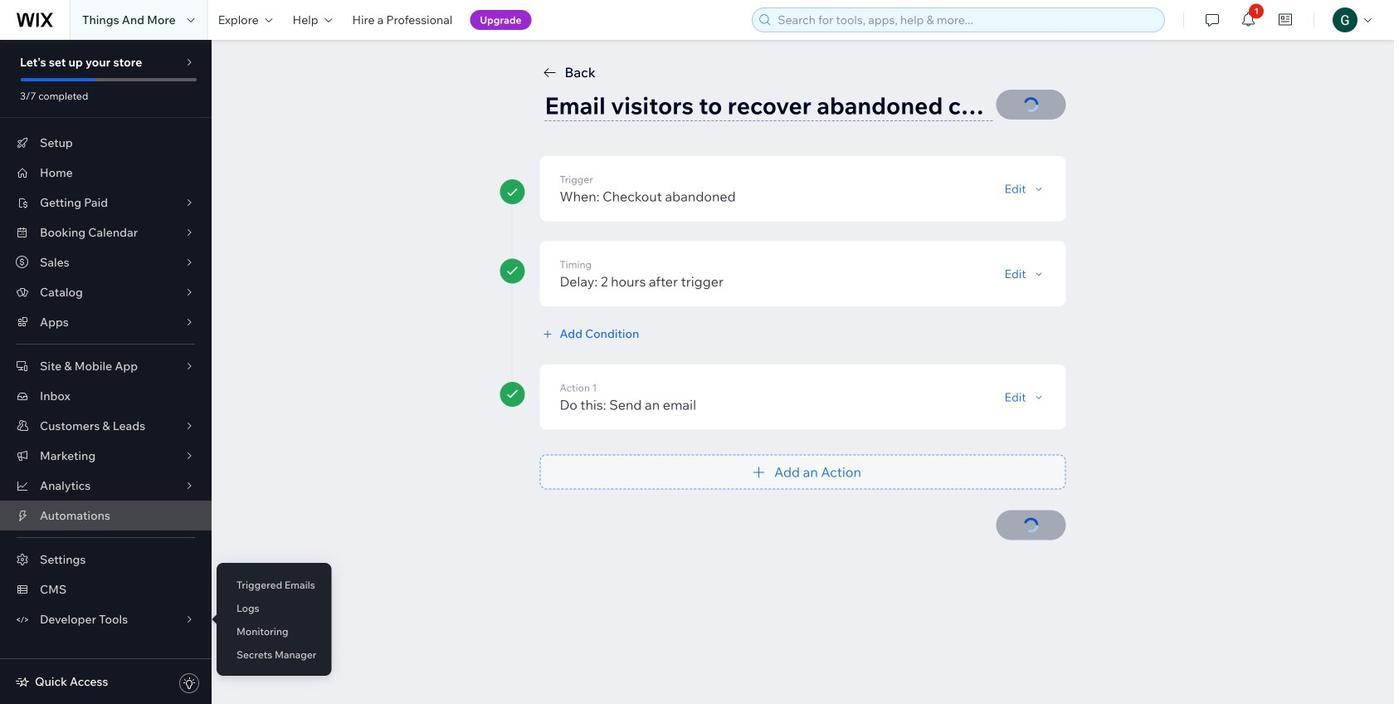 Task type: locate. For each thing, give the bounding box(es) containing it.
alert
[[212, 28, 1395, 68]]

Search for tools, apps, help & more... field
[[773, 8, 1160, 32]]



Task type: describe. For each thing, give the bounding box(es) containing it.
sidebar element
[[0, 40, 212, 704]]



Task type: vqa. For each thing, say whether or not it's contained in the screenshot.
alert on the top of page
yes



